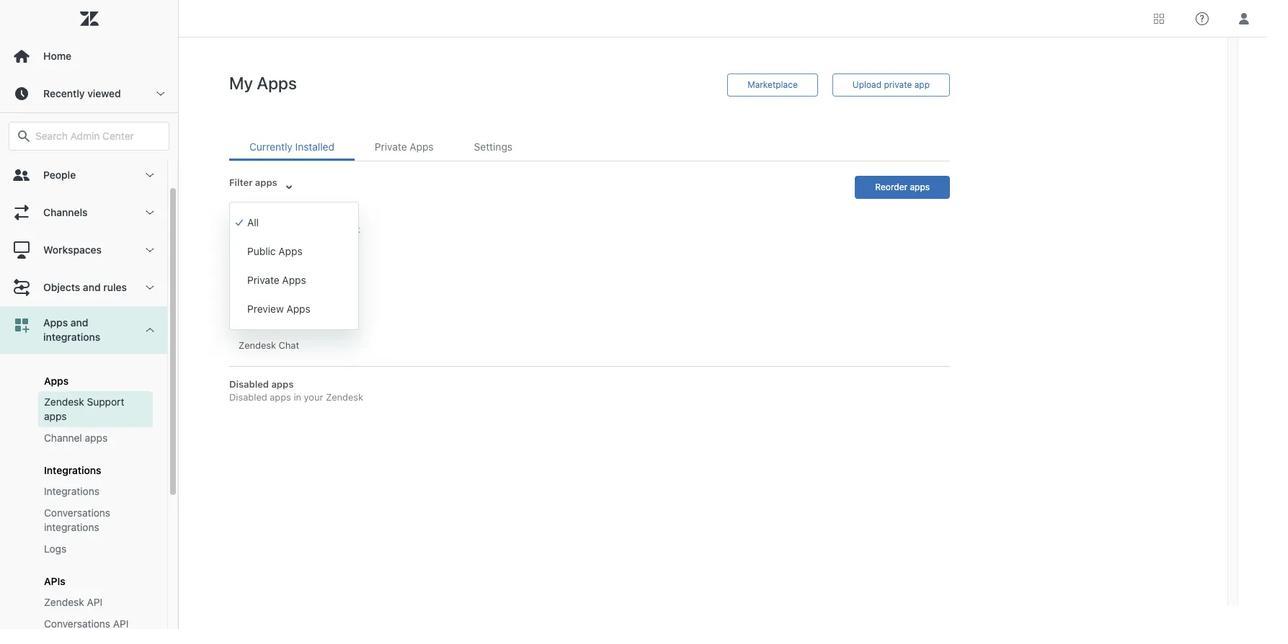 Task type: locate. For each thing, give the bounding box(es) containing it.
tree inside primary element
[[0, 156, 178, 630]]

conversations integrations link
[[38, 503, 153, 539]]

1 vertical spatial zendesk
[[44, 596, 84, 609]]

apps element
[[44, 375, 69, 387]]

apps down objects
[[43, 317, 68, 329]]

zendesk
[[44, 396, 84, 408], [44, 596, 84, 609]]

0 vertical spatial zendesk
[[44, 396, 84, 408]]

1 vertical spatial integrations
[[44, 521, 99, 534]]

conversations integrations element
[[44, 506, 147, 535]]

apps down zendesk support apps element
[[85, 432, 108, 444]]

channel apps
[[44, 432, 108, 444]]

and inside "apps and integrations"
[[71, 317, 88, 329]]

channel apps link
[[38, 428, 153, 449]]

and down objects and rules dropdown button
[[71, 317, 88, 329]]

rules
[[103, 281, 127, 294]]

tree
[[0, 156, 178, 630]]

recently
[[43, 87, 85, 100]]

apps
[[43, 317, 68, 329], [44, 375, 69, 387]]

zendesk down "apis" element
[[44, 596, 84, 609]]

zendesk support apps element
[[44, 395, 147, 424]]

1 zendesk from the top
[[44, 396, 84, 408]]

1 integrations element from the top
[[44, 464, 101, 477]]

objects and rules
[[43, 281, 127, 294]]

integrations
[[43, 331, 100, 343], [44, 521, 99, 534]]

apps and integrations
[[43, 317, 100, 343]]

integrations up the "conversations"
[[44, 485, 100, 498]]

integrations
[[44, 464, 101, 477], [44, 485, 100, 498]]

apps up zendesk support apps
[[44, 375, 69, 387]]

1 horizontal spatial apps
[[85, 432, 108, 444]]

1 vertical spatial integrations element
[[44, 485, 100, 499]]

1 vertical spatial apps
[[44, 375, 69, 387]]

api
[[87, 596, 102, 609]]

zendesk for zendesk api
[[44, 596, 84, 609]]

zendesk down apps element
[[44, 396, 84, 408]]

integrations element up integrations link
[[44, 464, 101, 477]]

integrations down the "conversations"
[[44, 521, 99, 534]]

tree item containing apps and integrations
[[0, 307, 167, 630]]

integrations up integrations link
[[44, 464, 101, 477]]

2 zendesk from the top
[[44, 596, 84, 609]]

zendesk for zendesk support apps
[[44, 396, 84, 408]]

zendesk products image
[[1155, 13, 1165, 23]]

1 vertical spatial apps
[[85, 432, 108, 444]]

channels
[[43, 206, 88, 219]]

integrations element
[[44, 464, 101, 477], [44, 485, 100, 499]]

integrations up apps element
[[43, 331, 100, 343]]

and for apps
[[71, 317, 88, 329]]

tree containing people
[[0, 156, 178, 630]]

support
[[87, 396, 124, 408]]

apps and integrations group
[[0, 354, 167, 630]]

0 horizontal spatial apps
[[44, 410, 67, 423]]

1 integrations from the top
[[44, 464, 101, 477]]

zendesk support apps link
[[38, 392, 153, 428]]

apps inside "apps and integrations"
[[43, 317, 68, 329]]

None search field
[[1, 122, 177, 151]]

apps inside "element"
[[85, 432, 108, 444]]

and
[[83, 281, 101, 294], [71, 317, 88, 329]]

0 vertical spatial apps
[[43, 317, 68, 329]]

tree item inside tree
[[0, 307, 167, 630]]

none search field inside primary element
[[1, 122, 177, 151]]

0 vertical spatial integrations
[[44, 464, 101, 477]]

2 integrations element from the top
[[44, 485, 100, 499]]

user menu image
[[1235, 9, 1254, 28]]

0 vertical spatial apps
[[44, 410, 67, 423]]

help image
[[1196, 12, 1209, 25]]

1 vertical spatial integrations
[[44, 485, 100, 498]]

integrations element up the "conversations"
[[44, 485, 100, 499]]

integrations inside dropdown button
[[43, 331, 100, 343]]

0 vertical spatial integrations element
[[44, 464, 101, 477]]

apps inside group
[[44, 375, 69, 387]]

0 vertical spatial integrations
[[43, 331, 100, 343]]

2 integrations from the top
[[44, 485, 100, 498]]

objects
[[43, 281, 80, 294]]

apps up channel
[[44, 410, 67, 423]]

zendesk inside zendesk support apps
[[44, 396, 84, 408]]

conversations integrations
[[44, 507, 110, 534]]

0 vertical spatial and
[[83, 281, 101, 294]]

people button
[[0, 156, 167, 194]]

tree item
[[0, 307, 167, 630]]

apps
[[44, 410, 67, 423], [85, 432, 108, 444]]

home
[[43, 50, 71, 62]]

and left the 'rules'
[[83, 281, 101, 294]]

1 vertical spatial and
[[71, 317, 88, 329]]



Task type: vqa. For each thing, say whether or not it's contained in the screenshot.
Video element
no



Task type: describe. For each thing, give the bounding box(es) containing it.
conversations api element
[[44, 617, 129, 630]]

logs
[[44, 543, 66, 555]]

apps for apps and integrations
[[43, 317, 68, 329]]

conversations
[[44, 507, 110, 519]]

workspaces button
[[0, 232, 167, 269]]

apps for apps element
[[44, 375, 69, 387]]

channels button
[[0, 194, 167, 232]]

people
[[43, 169, 76, 181]]

logs element
[[44, 542, 66, 557]]

apps inside zendesk support apps
[[44, 410, 67, 423]]

viewed
[[87, 87, 121, 100]]

integrations link
[[38, 481, 153, 503]]

zendesk api
[[44, 596, 102, 609]]

logs link
[[38, 539, 153, 560]]

apis element
[[44, 576, 65, 588]]

Search Admin Center field
[[35, 130, 160, 143]]

channel apps element
[[44, 431, 108, 446]]

workspaces
[[43, 244, 102, 256]]

integrations inside conversations integrations
[[44, 521, 99, 534]]

zendesk support apps
[[44, 396, 124, 423]]

primary element
[[0, 0, 179, 630]]

home button
[[0, 38, 178, 75]]

apps and integrations button
[[0, 307, 167, 354]]

apis
[[44, 576, 65, 588]]

integrations inside integrations link
[[44, 485, 100, 498]]

and for objects
[[83, 281, 101, 294]]

zendesk api link
[[38, 592, 153, 614]]

recently viewed button
[[0, 75, 178, 113]]

recently viewed
[[43, 87, 121, 100]]

objects and rules button
[[0, 269, 167, 307]]

channel
[[44, 432, 82, 444]]

zendesk api element
[[44, 596, 102, 610]]



